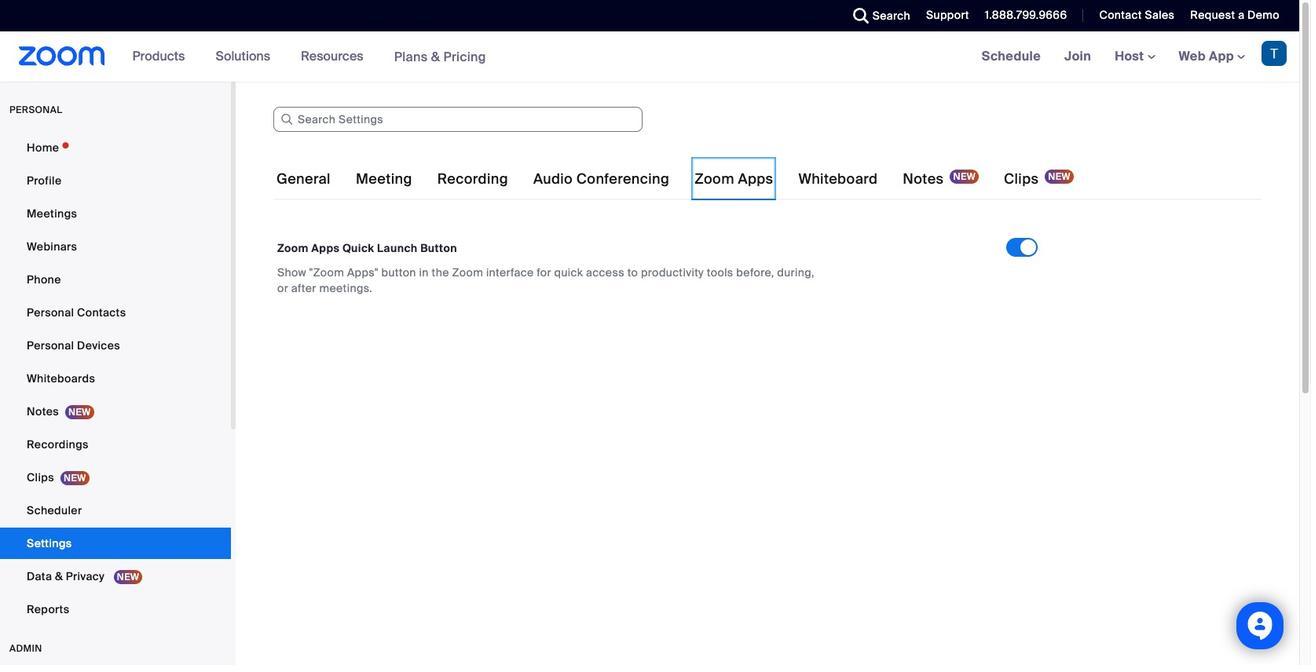 Task type: vqa. For each thing, say whether or not it's contained in the screenshot.
Users" at the left
no



Task type: locate. For each thing, give the bounding box(es) containing it.
recording
[[438, 170, 508, 189]]

0 vertical spatial &
[[431, 48, 440, 65]]

whiteboards link
[[0, 363, 231, 395]]

0 horizontal spatial notes
[[27, 405, 59, 419]]

1 vertical spatial &
[[55, 570, 63, 584]]

host button
[[1115, 48, 1156, 64]]

search button
[[842, 0, 915, 31]]

phone
[[27, 273, 61, 287]]

launch
[[377, 241, 418, 255]]

productivity
[[641, 266, 704, 280]]

search
[[873, 9, 911, 23]]

& inside product information navigation
[[431, 48, 440, 65]]

zoom for zoom apps
[[695, 170, 735, 189]]

1 personal from the top
[[27, 306, 74, 320]]

meetings link
[[0, 198, 231, 230]]

apps inside tabs of my account settings page tab list
[[738, 170, 774, 189]]

after
[[291, 281, 317, 296]]

apps
[[738, 170, 774, 189], [312, 241, 340, 255]]

recordings link
[[0, 429, 231, 461]]

zoom for zoom apps quick launch button
[[277, 241, 309, 255]]

personal inside personal contacts link
[[27, 306, 74, 320]]

contact sales link
[[1088, 0, 1179, 31], [1100, 8, 1175, 22]]

quick
[[555, 266, 583, 280]]

show "zoom apps" button in the zoom interface for quick access to productivity tools before, during, or after meetings.
[[277, 266, 815, 296]]

zoom apps
[[695, 170, 774, 189]]

access
[[586, 266, 625, 280]]

& for privacy
[[55, 570, 63, 584]]

personal inside personal devices "link"
[[27, 339, 74, 353]]

& right data
[[55, 570, 63, 584]]

apps"
[[347, 266, 379, 280]]

1 horizontal spatial &
[[431, 48, 440, 65]]

recordings
[[27, 438, 89, 452]]

notes inside tabs of my account settings page tab list
[[903, 170, 944, 189]]

request a demo link
[[1179, 0, 1300, 31], [1191, 8, 1280, 22]]

1 vertical spatial apps
[[312, 241, 340, 255]]

1 horizontal spatial zoom
[[452, 266, 484, 280]]

apps for zoom apps quick launch button
[[312, 241, 340, 255]]

profile link
[[0, 165, 231, 196]]

button
[[421, 241, 457, 255]]

apps for zoom apps
[[738, 170, 774, 189]]

&
[[431, 48, 440, 65], [55, 570, 63, 584]]

in
[[419, 266, 429, 280]]

zoom inside tabs of my account settings page tab list
[[695, 170, 735, 189]]

whiteboard
[[799, 170, 878, 189]]

plans
[[394, 48, 428, 65]]

support link
[[915, 0, 974, 31], [927, 8, 970, 22]]

product information navigation
[[121, 31, 498, 83]]

1 vertical spatial personal
[[27, 339, 74, 353]]

notes
[[903, 170, 944, 189], [27, 405, 59, 419]]

settings
[[27, 537, 72, 551]]

audio
[[534, 170, 573, 189]]

1 vertical spatial clips
[[27, 471, 54, 485]]

schedule link
[[970, 31, 1053, 82]]

2 personal from the top
[[27, 339, 74, 353]]

data
[[27, 570, 52, 584]]

& inside data & privacy link
[[55, 570, 63, 584]]

show
[[277, 266, 307, 280]]

for
[[537, 266, 552, 280]]

personal
[[27, 306, 74, 320], [27, 339, 74, 353]]

host
[[1115, 48, 1148, 64]]

1 horizontal spatial clips
[[1005, 170, 1039, 189]]

personal down the 'phone'
[[27, 306, 74, 320]]

1 horizontal spatial notes
[[903, 170, 944, 189]]

banner
[[0, 31, 1300, 83]]

products
[[133, 48, 185, 64]]

notes inside personal menu menu
[[27, 405, 59, 419]]

request
[[1191, 8, 1236, 22]]

reports
[[27, 603, 69, 617]]

& for pricing
[[431, 48, 440, 65]]

quick
[[343, 241, 374, 255]]

data & privacy link
[[0, 561, 231, 593]]

1.888.799.9666 button
[[974, 0, 1072, 31], [985, 8, 1068, 22]]

resources button
[[301, 31, 371, 82]]

0 vertical spatial clips
[[1005, 170, 1039, 189]]

& right "plans"
[[431, 48, 440, 65]]

0 horizontal spatial apps
[[312, 241, 340, 255]]

sales
[[1146, 8, 1175, 22]]

personal devices
[[27, 339, 120, 353]]

clips inside tabs of my account settings page tab list
[[1005, 170, 1039, 189]]

clips
[[1005, 170, 1039, 189], [27, 471, 54, 485]]

0 vertical spatial notes
[[903, 170, 944, 189]]

personal up whiteboards
[[27, 339, 74, 353]]

scheduler link
[[0, 495, 231, 527]]

0 vertical spatial personal
[[27, 306, 74, 320]]

app
[[1210, 48, 1235, 64]]

0 horizontal spatial clips
[[27, 471, 54, 485]]

1 horizontal spatial apps
[[738, 170, 774, 189]]

1 vertical spatial zoom
[[277, 241, 309, 255]]

a
[[1239, 8, 1245, 22]]

2 horizontal spatial zoom
[[695, 170, 735, 189]]

zoom inside show "zoom apps" button in the zoom interface for quick access to productivity tools before, during, or after meetings.
[[452, 266, 484, 280]]

0 vertical spatial apps
[[738, 170, 774, 189]]

meetings
[[27, 207, 77, 221]]

webinars link
[[0, 231, 231, 263]]

0 horizontal spatial zoom
[[277, 241, 309, 255]]

0 vertical spatial zoom
[[695, 170, 735, 189]]

0 horizontal spatial &
[[55, 570, 63, 584]]

1 vertical spatial notes
[[27, 405, 59, 419]]

zoom
[[695, 170, 735, 189], [277, 241, 309, 255], [452, 266, 484, 280]]

2 vertical spatial zoom
[[452, 266, 484, 280]]

plans & pricing link
[[394, 48, 486, 65], [394, 48, 486, 65]]

home link
[[0, 132, 231, 163]]

button
[[382, 266, 416, 280]]

pricing
[[444, 48, 486, 65]]

scheduler
[[27, 504, 82, 518]]

clips link
[[0, 462, 231, 494]]

personal for personal devices
[[27, 339, 74, 353]]

meetings.
[[319, 281, 373, 296]]



Task type: describe. For each thing, give the bounding box(es) containing it.
support
[[927, 8, 970, 22]]

Search Settings text field
[[274, 107, 643, 132]]

"zoom
[[309, 266, 344, 280]]

settings link
[[0, 528, 231, 560]]

webinars
[[27, 240, 77, 254]]

resources
[[301, 48, 364, 64]]

solutions
[[216, 48, 270, 64]]

personal
[[9, 104, 62, 116]]

clips inside "link"
[[27, 471, 54, 485]]

personal menu menu
[[0, 132, 231, 627]]

reports link
[[0, 594, 231, 626]]

interface
[[486, 266, 534, 280]]

home
[[27, 141, 59, 155]]

request a demo
[[1191, 8, 1280, 22]]

admin
[[9, 643, 42, 656]]

contact
[[1100, 8, 1143, 22]]

solutions button
[[216, 31, 278, 82]]

or
[[277, 281, 289, 296]]

web app
[[1179, 48, 1235, 64]]

during,
[[778, 266, 815, 280]]

web app button
[[1179, 48, 1246, 64]]

conferencing
[[577, 170, 670, 189]]

web
[[1179, 48, 1206, 64]]

devices
[[77, 339, 120, 353]]

personal for personal contacts
[[27, 306, 74, 320]]

products button
[[133, 31, 192, 82]]

contact sales
[[1100, 8, 1175, 22]]

before,
[[737, 266, 775, 280]]

zoom logo image
[[19, 46, 105, 66]]

notes link
[[0, 396, 231, 428]]

zoom apps quick launch button
[[277, 241, 457, 255]]

phone link
[[0, 264, 231, 296]]

personal contacts link
[[0, 297, 231, 329]]

schedule
[[982, 48, 1041, 64]]

data & privacy
[[27, 570, 107, 584]]

plans & pricing
[[394, 48, 486, 65]]

profile
[[27, 174, 62, 188]]

the
[[432, 266, 449, 280]]

tabs of my account settings page tab list
[[274, 157, 1078, 201]]

personal contacts
[[27, 306, 126, 320]]

meeting
[[356, 170, 412, 189]]

profile picture image
[[1262, 41, 1287, 66]]

audio conferencing
[[534, 170, 670, 189]]

banner containing products
[[0, 31, 1300, 83]]

to
[[628, 266, 638, 280]]

demo
[[1248, 8, 1280, 22]]

1.888.799.9666
[[985, 8, 1068, 22]]

personal devices link
[[0, 330, 231, 362]]

contacts
[[77, 306, 126, 320]]

whiteboards
[[27, 372, 95, 386]]

join link
[[1053, 31, 1104, 82]]

tools
[[707, 266, 734, 280]]

general
[[277, 170, 331, 189]]

meetings navigation
[[970, 31, 1300, 83]]

privacy
[[66, 570, 105, 584]]

join
[[1065, 48, 1092, 64]]



